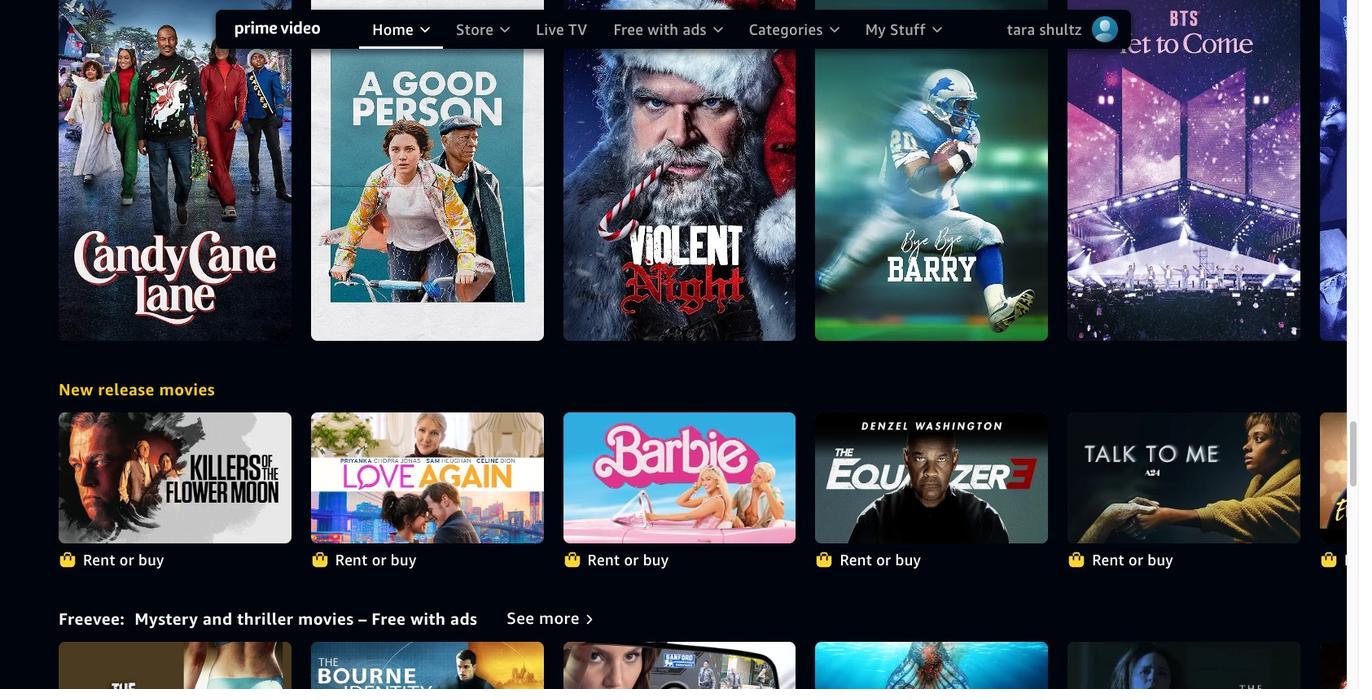 Task type: locate. For each thing, give the bounding box(es) containing it.
my
[[865, 20, 886, 39]]

rent or buy for store filled image
[[335, 551, 417, 570]]

link arrow image
[[580, 610, 599, 629], [587, 616, 591, 624]]

0 vertical spatial with
[[648, 20, 679, 39]]

3 buy from the left
[[643, 551, 669, 570]]

1 buy from the left
[[138, 551, 164, 570]]

0 vertical spatial free
[[614, 20, 644, 39]]

rent or buy
[[83, 551, 164, 570], [335, 551, 417, 570], [588, 551, 669, 570], [840, 551, 921, 570], [1092, 551, 1174, 570]]

rent or buy for second store filled icon from right
[[1092, 551, 1174, 570]]

movies right release
[[159, 380, 215, 399]]

0 horizontal spatial movies
[[159, 380, 215, 399]]

free
[[614, 20, 644, 39], [372, 610, 406, 628]]

with
[[648, 20, 679, 39], [410, 610, 446, 628]]

freevee
[[59, 610, 120, 628]]

movies left –
[[298, 610, 354, 628]]

store filled image
[[59, 551, 77, 569], [563, 551, 581, 569], [816, 551, 833, 569], [1068, 551, 1086, 569], [1320, 551, 1338, 569]]

movies
[[159, 380, 215, 399], [298, 610, 354, 628]]

or
[[120, 551, 134, 570], [372, 551, 387, 570], [624, 551, 639, 570], [876, 551, 891, 570], [1129, 551, 1144, 570]]

1 horizontal spatial with
[[648, 20, 679, 39]]

rent
[[83, 551, 115, 570], [335, 551, 368, 570], [588, 551, 620, 570], [840, 551, 872, 570], [1092, 551, 1125, 570]]

4 rent from the left
[[840, 551, 872, 570]]

1 rent from the left
[[83, 551, 115, 570]]

5 store filled image from the left
[[1320, 551, 1338, 569]]

more
[[539, 608, 580, 630]]

free with ads link
[[601, 10, 736, 49]]

4 rent or buy from the left
[[840, 551, 921, 570]]

categories
[[749, 20, 823, 39]]

free right –
[[372, 610, 406, 628]]

my stuff link
[[852, 10, 955, 49]]

link arrow image right 'see'
[[580, 610, 599, 629]]

3 rent or buy from the left
[[588, 551, 669, 570]]

mystery
[[135, 610, 198, 628]]

1 horizontal spatial ads
[[683, 20, 707, 39]]

rent or buy for 3rd store filled icon from the right
[[840, 551, 921, 570]]

live
[[536, 20, 564, 39]]

see
[[507, 608, 535, 630]]

link arrow image right more
[[587, 616, 591, 624]]

3 or from the left
[[624, 551, 639, 570]]

0 horizontal spatial with
[[410, 610, 446, 628]]

buy
[[138, 551, 164, 570], [391, 551, 417, 570], [643, 551, 669, 570], [895, 551, 921, 570], [1148, 551, 1174, 570]]

prime video image
[[236, 21, 320, 37]]

forward image
[[1318, 466, 1337, 485]]

5 buy from the left
[[1148, 551, 1174, 570]]

buy for store filled image
[[391, 551, 417, 570]]

0 horizontal spatial free
[[372, 610, 406, 628]]

rent or buy for 2nd store filled icon from the left
[[588, 551, 669, 570]]

0 vertical spatial ads
[[683, 20, 707, 39]]

2 buy from the left
[[391, 551, 417, 570]]

violent night image
[[563, 0, 796, 341]]

thriller
[[237, 610, 293, 628]]

1 horizontal spatial movies
[[298, 610, 354, 628]]

categories link
[[736, 10, 852, 49]]

5 rent or buy from the left
[[1092, 551, 1174, 570]]

live tv
[[536, 20, 588, 39]]

4 or from the left
[[876, 551, 891, 570]]

release
[[98, 380, 155, 399]]

4 buy from the left
[[895, 551, 921, 570]]

buy for 3rd store filled icon from the right
[[895, 551, 921, 570]]

3 rent from the left
[[588, 551, 620, 570]]

rent for store filled image
[[335, 551, 368, 570]]

2 rent from the left
[[335, 551, 368, 570]]

ads
[[683, 20, 707, 39], [450, 610, 478, 628]]

free right the tv
[[614, 20, 644, 39]]

1 rent or buy from the left
[[83, 551, 164, 570]]

home
[[372, 20, 414, 39]]

5 or from the left
[[1129, 551, 1144, 570]]

and
[[203, 610, 233, 628]]

new
[[59, 380, 93, 399]]

2 rent or buy from the left
[[335, 551, 417, 570]]

1 vertical spatial ads
[[450, 610, 478, 628]]

5 rent from the left
[[1092, 551, 1125, 570]]

3 store filled image from the left
[[816, 551, 833, 569]]



Task type: describe. For each thing, give the bounding box(es) containing it.
new release movies
[[59, 380, 215, 399]]

re
[[1345, 551, 1359, 570]]

buy for first store filled icon
[[138, 551, 164, 570]]

4 store filled image from the left
[[1068, 551, 1086, 569]]

freevee :
[[59, 610, 125, 628]]

free with ads
[[614, 20, 707, 39]]

1 vertical spatial movies
[[298, 610, 354, 628]]

tv
[[568, 20, 588, 39]]

candy cane lane image
[[59, 0, 291, 341]]

see more
[[507, 608, 580, 630]]

buy for 2nd store filled icon from the left
[[643, 551, 669, 570]]

1 or from the left
[[120, 551, 134, 570]]

a good person image
[[311, 0, 544, 341]]

1 horizontal spatial free
[[614, 20, 644, 39]]

my stuff
[[865, 20, 926, 39]]

1 vertical spatial with
[[410, 610, 446, 628]]

rent for first store filled icon
[[83, 551, 115, 570]]

store link
[[443, 10, 523, 49]]

rent for 3rd store filled icon from the right
[[840, 551, 872, 570]]

rent or buy for first store filled icon
[[83, 551, 164, 570]]

:
[[120, 610, 125, 628]]

bye bye barry image
[[816, 0, 1048, 341]]

bts: yet to come image
[[1068, 0, 1301, 341]]

0 horizontal spatial ads
[[450, 610, 478, 628]]

rent for 2nd store filled icon from the left
[[588, 551, 620, 570]]

rent for second store filled icon from right
[[1092, 551, 1125, 570]]

0 vertical spatial movies
[[159, 380, 215, 399]]

1 vertical spatial free
[[372, 610, 406, 628]]

store
[[456, 20, 494, 39]]

live tv link
[[523, 10, 601, 49]]

home link
[[359, 10, 443, 49]]

1 store filled image from the left
[[59, 551, 77, 569]]

–
[[359, 610, 367, 628]]

store filled image
[[311, 551, 329, 569]]

mystery and thriller movies – free with ads
[[135, 610, 478, 628]]

2 store filled image from the left
[[563, 551, 581, 569]]

stuff
[[890, 20, 926, 39]]

2 or from the left
[[372, 551, 387, 570]]

buy for second store filled icon from right
[[1148, 551, 1174, 570]]

ads inside free with ads link
[[683, 20, 707, 39]]



Task type: vqa. For each thing, say whether or not it's contained in the screenshot.
Candy Cane Lane IMAGE
yes



